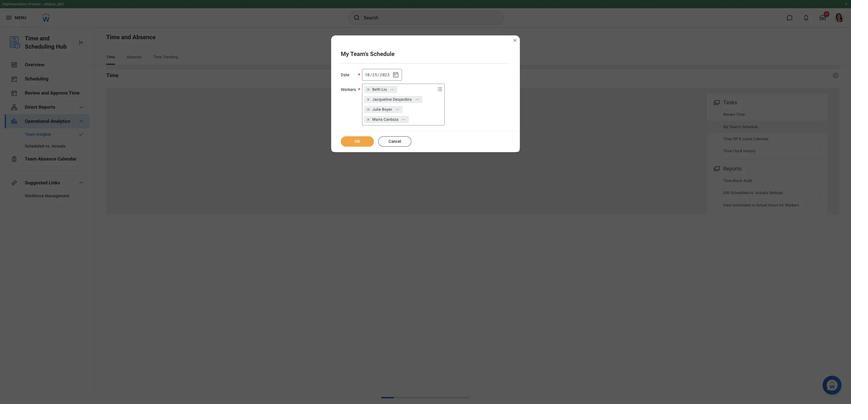Task type: locate. For each thing, give the bounding box(es) containing it.
cancel button
[[378, 137, 411, 147]]

overview
[[25, 62, 44, 68]]

0 vertical spatial actuals
[[52, 144, 66, 149]]

ok button
[[341, 137, 374, 147]]

x small image
[[365, 97, 371, 103], [365, 107, 371, 113], [365, 117, 371, 123]]

2 list from the top
[[707, 175, 827, 212]]

1 vertical spatial scheduling
[[25, 76, 48, 82]]

and inside time and scheduling hub
[[40, 35, 50, 42]]

time clock history
[[723, 149, 756, 154]]

absence
[[132, 34, 156, 41], [127, 55, 142, 59], [38, 156, 56, 162]]

related actions image right desjardins
[[415, 98, 419, 102]]

list containing time block audit
[[707, 175, 827, 212]]

vs.
[[45, 144, 51, 149], [749, 191, 754, 195]]

audit
[[743, 179, 752, 183]]

beth liu
[[372, 87, 387, 92]]

close view audit trail image
[[513, 38, 517, 43]]

x small image left julie
[[365, 107, 371, 113]]

0 vertical spatial scheduled
[[25, 144, 44, 149]]

25
[[372, 72, 377, 77]]

my team's schedule
[[341, 50, 395, 58], [723, 125, 758, 129]]

10 / 25 / 2023
[[365, 72, 390, 77]]

calendar image
[[392, 71, 399, 78]]

1 chevron right image from the top
[[816, 110, 824, 116]]

search image
[[353, 14, 360, 21]]

list containing review time
[[707, 109, 827, 157]]

vs. down team insights link
[[45, 144, 51, 149]]

team for team insights
[[25, 132, 35, 137]]

related actions image inside julie boyer, press delete to clear value. option
[[395, 108, 400, 112]]

team's up 10 at the left top of the page
[[350, 50, 369, 58]]

implementation
[[2, 2, 27, 6]]

tab list containing time
[[100, 51, 845, 65]]

0 vertical spatial vs.
[[45, 144, 51, 149]]

2 vertical spatial absence
[[38, 156, 56, 162]]

dashboard image
[[11, 61, 18, 68]]

jacqueline desjardins, press delete to clear value. option
[[364, 96, 422, 103]]

absence down scheduled vs. actuals link
[[38, 156, 56, 162]]

my inside "my team's schedule" dialog
[[341, 50, 349, 58]]

time off & leave calendar link
[[707, 133, 827, 145]]

list
[[707, 109, 827, 157], [707, 175, 827, 212]]

3 x small image from the top
[[365, 117, 371, 123]]

related actions image right "cardoza"
[[402, 118, 406, 122]]

scheduled left vs
[[732, 203, 750, 208]]

related actions image for jacqueline desjardins
[[415, 98, 419, 102]]

configure this page image
[[832, 72, 839, 79]]

1 horizontal spatial schedule
[[742, 125, 758, 129]]

chevron right image inside "time block audit" link
[[816, 177, 824, 183]]

1 horizontal spatial review
[[723, 112, 735, 117]]

1 vertical spatial chevron right image
[[816, 189, 824, 195]]

1 list from the top
[[707, 109, 827, 157]]

calendar inside navigation pane region
[[57, 156, 76, 162]]

vs. inside operational analytics element
[[45, 144, 51, 149]]

scheduled down time block audit at top
[[731, 191, 749, 195]]

time and scheduling hub element
[[25, 34, 73, 51]]

0 vertical spatial x small image
[[365, 97, 371, 103]]

links
[[49, 180, 60, 186]]

0 vertical spatial related actions image
[[390, 88, 394, 92]]

workers down date
[[341, 87, 356, 92]]

1 horizontal spatial vs.
[[749, 191, 754, 195]]

chevron right image inside view scheduled vs actual hours for workers link
[[816, 201, 824, 207]]

0 vertical spatial scheduling
[[25, 43, 54, 50]]

1 vertical spatial calendar
[[57, 156, 76, 162]]

chevron right image inside edit scheduled vs. actuals settings link
[[816, 189, 824, 195]]

1 vertical spatial actuals
[[755, 191, 768, 195]]

and inside review and approve time link
[[41, 90, 49, 96]]

chevron right image for time clock history
[[816, 147, 824, 153]]

0 horizontal spatial schedule
[[370, 50, 395, 58]]

0 horizontal spatial review
[[25, 90, 40, 96]]

profile logan mcneil element
[[831, 11, 847, 24]]

0 vertical spatial workers
[[341, 87, 356, 92]]

cancel
[[388, 139, 401, 144]]

prompts image
[[436, 86, 443, 93]]

2 / from the left
[[377, 72, 380, 77]]

0 horizontal spatial actuals
[[52, 144, 66, 149]]

my team's schedule up &
[[723, 125, 758, 129]]

1 team from the top
[[25, 132, 35, 137]]

suggested
[[25, 180, 48, 186]]

4 chevron right image from the top
[[816, 177, 824, 183]]

0 horizontal spatial vs.
[[45, 144, 51, 149]]

x small image down x small image
[[365, 97, 371, 103]]

0 vertical spatial chevron right image
[[816, 110, 824, 116]]

1 horizontal spatial calendar
[[753, 137, 769, 141]]

1 horizontal spatial actuals
[[755, 191, 768, 195]]

0 horizontal spatial team's
[[350, 50, 369, 58]]

reports
[[723, 166, 742, 172]]

time block audit link
[[707, 175, 827, 187]]

jacqueline desjardins
[[372, 97, 412, 102]]

1 vertical spatial my
[[723, 125, 728, 129]]

0 vertical spatial schedule
[[370, 50, 395, 58]]

my
[[341, 50, 349, 58], [723, 125, 728, 129]]

review down tasks
[[723, 112, 735, 117]]

x small image inside jacqueline desjardins, press delete to clear value. 'option'
[[365, 97, 371, 103]]

1 vertical spatial schedule
[[742, 125, 758, 129]]

time block audit
[[723, 179, 752, 183]]

1 chevron right image from the top
[[816, 123, 824, 129]]

0 horizontal spatial calendar
[[57, 156, 76, 162]]

ok
[[355, 139, 360, 144]]

1 vertical spatial related actions image
[[402, 118, 406, 122]]

time
[[106, 34, 120, 41], [25, 35, 38, 42], [106, 55, 115, 59], [153, 55, 162, 59], [106, 72, 118, 78], [69, 90, 80, 96], [736, 112, 745, 117], [723, 137, 732, 141], [723, 149, 732, 154], [723, 179, 732, 183]]

scheduling
[[25, 43, 54, 50], [25, 76, 48, 82]]

workforce management
[[25, 194, 69, 199]]

1 horizontal spatial related actions image
[[402, 118, 406, 122]]

settings
[[769, 191, 783, 195]]

absence down time and absence
[[127, 55, 142, 59]]

related actions image for maria cardoza
[[402, 118, 406, 122]]

team right task timeoff image
[[25, 156, 37, 162]]

menu group image
[[712, 98, 720, 106]]

0 horizontal spatial /
[[370, 72, 372, 77]]

scheduled
[[25, 144, 44, 149], [731, 191, 749, 195], [732, 203, 750, 208]]

0 vertical spatial list
[[707, 109, 827, 157]]

0 vertical spatial team
[[25, 132, 35, 137]]

1 vertical spatial related actions image
[[415, 98, 419, 102]]

x small image for julie boyer
[[365, 107, 371, 113]]

implementation preview -   adeptai_dpt1
[[2, 2, 64, 6]]

maria
[[372, 117, 383, 122]]

scheduling up overview on the left top of the page
[[25, 43, 54, 50]]

1 vertical spatial team
[[25, 156, 37, 162]]

implementation preview -   adeptai_dpt1 banner
[[0, 0, 851, 27]]

navigation pane region
[[0, 27, 94, 405]]

1 vertical spatial workers
[[785, 203, 799, 208]]

1 horizontal spatial /
[[377, 72, 380, 77]]

2 chevron right image from the top
[[816, 189, 824, 195]]

actuals inside edit scheduled vs. actuals settings link
[[755, 191, 768, 195]]

preview
[[28, 2, 41, 6]]

review right calendar user solid image
[[25, 90, 40, 96]]

trending
[[163, 55, 178, 59]]

team
[[25, 132, 35, 137], [25, 156, 37, 162]]

overview link
[[5, 58, 89, 72]]

chevron right image for my team's schedule
[[816, 123, 824, 129]]

my team's schedule inside list item
[[723, 125, 758, 129]]

related actions image right liu
[[390, 88, 394, 92]]

scheduled for view
[[732, 203, 750, 208]]

team's inside dialog
[[350, 50, 369, 58]]

scheduled vs. actuals link
[[5, 140, 89, 152]]

review inside navigation pane region
[[25, 90, 40, 96]]

0 horizontal spatial my team's schedule
[[341, 50, 395, 58]]

and for scheduling
[[40, 35, 50, 42]]

review
[[25, 90, 40, 96], [723, 112, 735, 117]]

my down review time
[[723, 125, 728, 129]]

1 horizontal spatial my team's schedule
[[723, 125, 758, 129]]

schedule inside dialog
[[370, 50, 395, 58]]

x small image left maria
[[365, 117, 371, 123]]

1 vertical spatial list
[[707, 175, 827, 212]]

related actions image inside maria cardoza, press delete to clear value. option
[[402, 118, 406, 122]]

my team's schedule list item
[[707, 121, 827, 133]]

check image
[[78, 132, 85, 138]]

and for absence
[[121, 34, 131, 41]]

vs. up vs
[[749, 191, 754, 195]]

1 horizontal spatial related actions image
[[415, 98, 419, 102]]

and for approve
[[41, 90, 49, 96]]

absence up time trending at the left of the page
[[132, 34, 156, 41]]

chevron right image inside 'time clock history' link
[[816, 147, 824, 153]]

calendar
[[753, 137, 769, 141], [57, 156, 76, 162]]

0 vertical spatial review
[[25, 90, 40, 96]]

0 vertical spatial team's
[[350, 50, 369, 58]]

desjardins
[[393, 97, 412, 102]]

/ right 10 at the left top of the page
[[370, 72, 372, 77]]

workers right for
[[785, 203, 799, 208]]

1 horizontal spatial workers
[[785, 203, 799, 208]]

schedule up 2023
[[370, 50, 395, 58]]

leave
[[742, 137, 752, 141]]

team's up off
[[729, 125, 741, 129]]

0 horizontal spatial my
[[341, 50, 349, 58]]

1 scheduling from the top
[[25, 43, 54, 50]]

/ right 25
[[377, 72, 380, 77]]

chevron right image
[[816, 123, 824, 129], [816, 135, 824, 141], [816, 147, 824, 153], [816, 177, 824, 183], [816, 201, 824, 207]]

review and approve time
[[25, 90, 80, 96]]

1 vertical spatial review
[[723, 112, 735, 117]]

team insights
[[25, 132, 51, 137]]

julie boyer, press delete to clear value. option
[[364, 106, 402, 113]]

actuals up 'team absence calendar'
[[52, 144, 66, 149]]

chevron right image for time block audit
[[816, 177, 824, 183]]

chevron right image inside time off & leave calendar link
[[816, 135, 824, 141]]

julie
[[372, 107, 381, 112]]

10
[[365, 72, 370, 77]]

5 chevron right image from the top
[[816, 201, 824, 207]]

schedule up leave
[[742, 125, 758, 129]]

scheduled down team insights
[[25, 144, 44, 149]]

team left insights
[[25, 132, 35, 137]]

1 vertical spatial absence
[[127, 55, 142, 59]]

2 x small image from the top
[[365, 107, 371, 113]]

my team's schedule dialog
[[331, 35, 520, 153]]

0 vertical spatial related actions image
[[395, 108, 400, 112]]

2 vertical spatial x small image
[[365, 117, 371, 123]]

0 horizontal spatial related actions image
[[390, 88, 394, 92]]

related actions image
[[395, 108, 400, 112], [402, 118, 406, 122]]

related actions image right the boyer
[[395, 108, 400, 112]]

time and scheduling hub
[[25, 35, 67, 50]]

2 vertical spatial scheduled
[[732, 203, 750, 208]]

team insights link
[[5, 129, 89, 140]]

1 vertical spatial x small image
[[365, 107, 371, 113]]

team for team absence calendar
[[25, 156, 37, 162]]

1 horizontal spatial team's
[[729, 125, 741, 129]]

workers inside list
[[785, 203, 799, 208]]

team's
[[350, 50, 369, 58], [729, 125, 741, 129]]

0 vertical spatial my team's schedule
[[341, 50, 395, 58]]

review for review and approve time
[[25, 90, 40, 96]]

related actions image
[[390, 88, 394, 92], [415, 98, 419, 102]]

chevron right image
[[816, 110, 824, 116], [816, 189, 824, 195]]

approve
[[50, 90, 68, 96]]

calendar down scheduled vs. actuals link
[[57, 156, 76, 162]]

0 horizontal spatial related actions image
[[395, 108, 400, 112]]

date
[[341, 73, 349, 77]]

and
[[121, 34, 131, 41], [40, 35, 50, 42], [41, 90, 49, 96]]

scheduled inside operational analytics element
[[25, 144, 44, 149]]

my team's schedule up 10 at the left top of the page
[[341, 50, 395, 58]]

time off & leave calendar
[[723, 137, 769, 141]]

0 horizontal spatial workers
[[341, 87, 356, 92]]

actuals
[[52, 144, 66, 149], [755, 191, 768, 195]]

1 vertical spatial vs.
[[749, 191, 754, 195]]

history
[[743, 149, 756, 154]]

0 vertical spatial my
[[341, 50, 349, 58]]

date group
[[362, 69, 402, 81]]

1 horizontal spatial my
[[723, 125, 728, 129]]

schedule
[[370, 50, 395, 58], [742, 125, 758, 129]]

workers
[[341, 87, 356, 92], [785, 203, 799, 208]]

related actions image inside jacqueline desjardins, press delete to clear value. 'option'
[[415, 98, 419, 102]]

1 vertical spatial scheduled
[[731, 191, 749, 195]]

my team's schedule link
[[707, 121, 827, 133]]

1 x small image from the top
[[365, 97, 371, 103]]

team absence calendar link
[[5, 152, 89, 166]]

2 team from the top
[[25, 156, 37, 162]]

for
[[779, 203, 784, 208]]

my up date
[[341, 50, 349, 58]]

0 vertical spatial calendar
[[753, 137, 769, 141]]

chevron right image inside review time link
[[816, 110, 824, 116]]

/
[[370, 72, 372, 77], [377, 72, 380, 77]]

1 vertical spatial team's
[[729, 125, 741, 129]]

calendar right leave
[[753, 137, 769, 141]]

team inside operational analytics element
[[25, 132, 35, 137]]

scheduling inside time and scheduling hub
[[25, 43, 54, 50]]

close environment banner image
[[845, 2, 848, 6]]

actuals up actual
[[755, 191, 768, 195]]

3 chevron right image from the top
[[816, 147, 824, 153]]

tab list
[[100, 51, 845, 65]]

chevron right image inside my team's schedule link
[[816, 123, 824, 129]]

2 chevron right image from the top
[[816, 135, 824, 141]]

scheduling link
[[5, 72, 89, 86]]

1 vertical spatial my team's schedule
[[723, 125, 758, 129]]

scheduling down overview on the left top of the page
[[25, 76, 48, 82]]



Task type: describe. For each thing, give the bounding box(es) containing it.
cardoza
[[384, 117, 398, 122]]

menu group image
[[712, 165, 720, 173]]

1 / from the left
[[370, 72, 372, 77]]

hub
[[56, 43, 67, 50]]

list for reports
[[707, 175, 827, 212]]

chevron right image for view scheduled vs actual hours for workers
[[816, 201, 824, 207]]

actuals inside scheduled vs. actuals link
[[52, 144, 66, 149]]

suggested links button
[[5, 176, 89, 190]]

block
[[733, 179, 742, 183]]

operational analytics
[[25, 119, 70, 124]]

schedule inside list item
[[742, 125, 758, 129]]

inbox large image
[[820, 15, 826, 21]]

&
[[739, 137, 741, 141]]

operational analytics element
[[5, 129, 89, 152]]

suggested links
[[25, 180, 60, 186]]

workers inside "my team's schedule" dialog
[[341, 87, 356, 92]]

analytics
[[51, 119, 70, 124]]

view scheduled vs actual hours for workers link
[[707, 199, 827, 212]]

chevron down small image
[[78, 180, 85, 187]]

items selected list box
[[362, 85, 436, 125]]

liu
[[382, 87, 387, 92]]

-
[[42, 2, 43, 6]]

review time
[[723, 112, 745, 117]]

actual
[[756, 203, 767, 208]]

management
[[45, 194, 69, 199]]

x small image
[[365, 87, 371, 93]]

edit scheduled vs. actuals settings
[[723, 191, 783, 195]]

team absence calendar
[[25, 156, 76, 162]]

beth liu element
[[372, 87, 387, 92]]

view
[[723, 203, 732, 208]]

maria cardoza, press delete to clear value. option
[[364, 116, 409, 123]]

jacqueline desjardins element
[[372, 97, 412, 102]]

operational
[[25, 119, 49, 124]]

vs. inside list
[[749, 191, 754, 195]]

calendar user solid image
[[11, 90, 18, 97]]

review for review time
[[723, 112, 735, 117]]

time and absence
[[106, 34, 156, 41]]

2 scheduling from the top
[[25, 76, 48, 82]]

scheduled for edit
[[731, 191, 749, 195]]

edit
[[723, 191, 730, 195]]

boyer
[[382, 107, 392, 112]]

chevron right image for time off & leave calendar
[[816, 135, 824, 141]]

workforce management link
[[5, 190, 89, 202]]

my team's schedule inside dialog
[[341, 50, 395, 58]]

x small image for maria cardoza
[[365, 117, 371, 123]]

x small image for jacqueline desjardins
[[365, 97, 371, 103]]

beth liu, press delete to clear value. option
[[364, 86, 397, 93]]

calendar inside list
[[753, 137, 769, 141]]

chart image
[[11, 118, 18, 125]]

chevron right image for review time
[[816, 110, 824, 116]]

transformation import image
[[78, 39, 85, 46]]

time inside time and scheduling hub
[[25, 35, 38, 42]]

0 vertical spatial absence
[[132, 34, 156, 41]]

scheduled vs. actuals
[[25, 144, 66, 149]]

insights
[[36, 132, 51, 137]]

related actions image for beth liu
[[390, 88, 394, 92]]

vs
[[751, 203, 755, 208]]

team's inside list item
[[729, 125, 741, 129]]

maria cardoza element
[[372, 117, 398, 122]]

notifications large image
[[803, 15, 809, 21]]

tasks
[[723, 99, 737, 106]]

2023
[[380, 72, 390, 77]]

operational analytics button
[[5, 114, 89, 129]]

clock
[[733, 149, 742, 154]]

maria cardoza
[[372, 117, 398, 122]]

hours
[[768, 203, 778, 208]]

absence inside navigation pane region
[[38, 156, 56, 162]]

view scheduled vs actual hours for workers
[[723, 203, 799, 208]]

link image
[[11, 180, 18, 187]]

time clock history link
[[707, 145, 827, 157]]

beth
[[372, 87, 381, 92]]

related actions image for julie boyer
[[395, 108, 400, 112]]

workforce
[[25, 194, 44, 199]]

calendar user solid image
[[11, 76, 18, 83]]

off
[[733, 137, 738, 141]]

chevron down small image
[[78, 118, 85, 125]]

edit scheduled vs. actuals settings link
[[707, 187, 827, 199]]

chevron right image for edit scheduled vs. actuals settings
[[816, 189, 824, 195]]

list for tasks
[[707, 109, 827, 157]]

task timeoff image
[[11, 156, 18, 163]]

review and approve time link
[[5, 86, 89, 100]]

time trending
[[153, 55, 178, 59]]

review time link
[[707, 109, 827, 121]]

my inside my team's schedule link
[[723, 125, 728, 129]]

adeptai_dpt1
[[44, 2, 64, 6]]

julie boyer
[[372, 107, 392, 112]]

jacqueline
[[372, 97, 392, 102]]

julie boyer element
[[372, 107, 392, 112]]



Task type: vqa. For each thing, say whether or not it's contained in the screenshot.
the rightmost inbox icon
no



